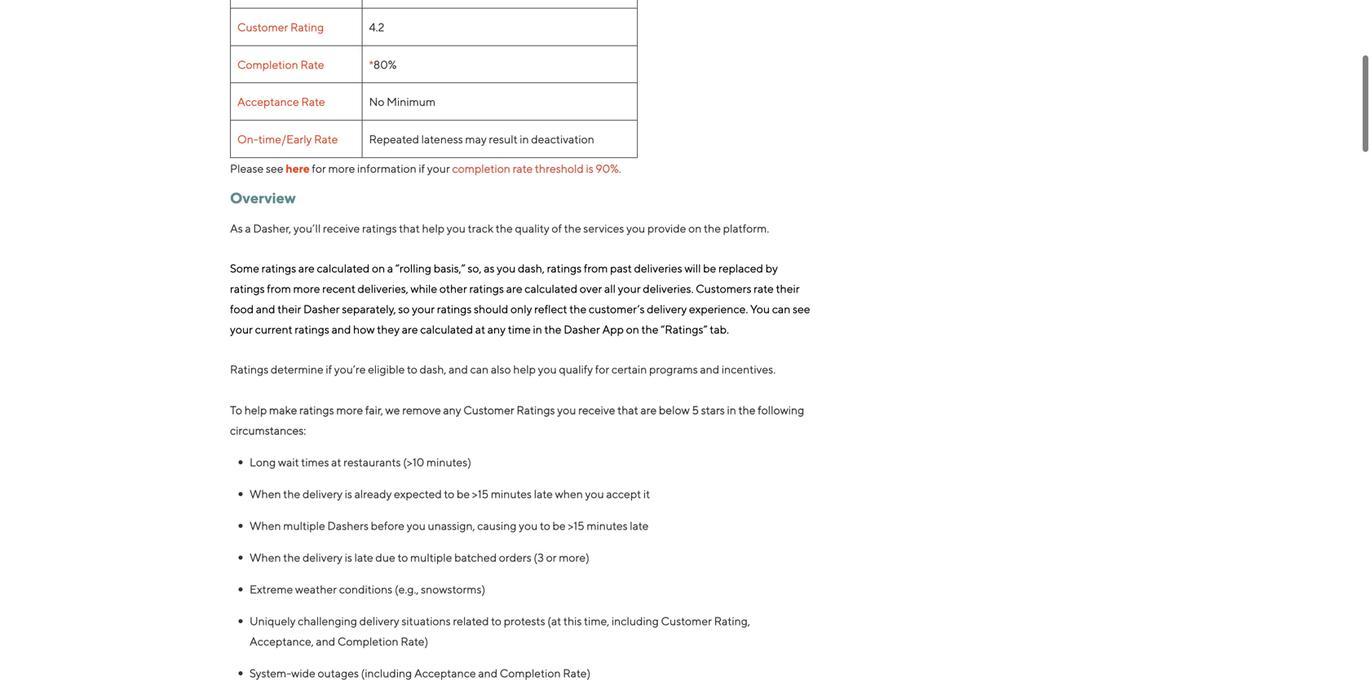 Task type: locate. For each thing, give the bounding box(es) containing it.
ratings
[[362, 222, 397, 235], [262, 262, 296, 275], [547, 262, 582, 275], [230, 282, 265, 295], [469, 282, 504, 295], [437, 302, 472, 316], [295, 323, 329, 336], [299, 404, 334, 417]]

replaced
[[719, 262, 763, 275]]

some
[[230, 262, 259, 275]]

you
[[447, 222, 466, 235], [626, 222, 645, 235], [497, 262, 516, 275], [538, 363, 557, 376], [557, 404, 576, 417], [585, 488, 604, 501], [407, 519, 426, 533], [519, 519, 538, 533]]

receive
[[323, 222, 360, 235], [578, 404, 615, 417]]

to right eligible
[[407, 363, 418, 376]]

help right also
[[513, 363, 536, 376]]

delivery for when the delivery is late due to multiple batched orders (3 or more)
[[303, 551, 343, 565]]

ratings inside the to help make ratings more fair, we remove any customer ratings you receive that are below 5 stars in the following circumstances:
[[299, 404, 334, 417]]

be up unassign,
[[457, 488, 470, 501]]

0 horizontal spatial minutes
[[491, 488, 532, 501]]

time
[[508, 323, 531, 336]]

app
[[602, 323, 624, 336]]

2 horizontal spatial customer
[[661, 615, 712, 628]]

they
[[377, 323, 400, 336]]

2 vertical spatial be
[[553, 519, 566, 533]]

0 horizontal spatial late
[[354, 551, 373, 565]]

customer's
[[589, 302, 645, 316]]

customers
[[696, 282, 752, 295]]

remove
[[402, 404, 441, 417]]

on right the 'app'
[[626, 323, 639, 336]]

receive right you'll
[[323, 222, 360, 235]]

0 horizontal spatial in
[[533, 323, 542, 336]]

0 vertical spatial multiple
[[283, 519, 325, 533]]

for right qualify
[[595, 363, 609, 376]]

ratings determine if you're eligible to dash, and can also help you qualify for certain programs and incentives.
[[230, 363, 778, 376]]

you'll
[[293, 222, 321, 235]]

ratings down as
[[469, 282, 504, 295]]

0 vertical spatial if
[[419, 162, 425, 175]]

for
[[312, 162, 326, 175], [595, 363, 609, 376]]

you
[[750, 302, 770, 316]]

1 vertical spatial that
[[618, 404, 638, 417]]

in deactivation
[[520, 133, 594, 146]]

1 horizontal spatial calculated
[[420, 323, 473, 336]]

0 horizontal spatial completion
[[237, 58, 298, 71]]

0 horizontal spatial see
[[266, 162, 283, 175]]

see
[[266, 162, 283, 175], [793, 302, 810, 316]]

so
[[398, 302, 410, 316]]

incentives.
[[722, 363, 776, 376]]

on right the provide
[[688, 222, 702, 235]]

"ratings"
[[661, 323, 708, 336]]

1 horizontal spatial be
[[553, 519, 566, 533]]

receive inside the to help make ratings more fair, we remove any customer ratings you receive that are below 5 stars in the following circumstances:
[[578, 404, 615, 417]]

and right programs
[[700, 363, 720, 376]]

more right here
[[328, 162, 355, 175]]

1 vertical spatial for
[[595, 363, 609, 376]]

completion down customer rating link
[[237, 58, 298, 71]]

is down dashers
[[345, 551, 352, 565]]

0 horizontal spatial be
[[457, 488, 470, 501]]

more left recent
[[293, 282, 320, 295]]

if right information
[[419, 162, 425, 175]]

1 horizontal spatial help
[[422, 222, 445, 235]]

in inside the to help make ratings more fair, we remove any customer ratings you receive that are below 5 stars in the following circumstances:
[[727, 404, 736, 417]]

delivery down times
[[303, 488, 343, 501]]

0 vertical spatial for
[[312, 162, 326, 175]]

delivery for when the delivery is already expected to be >15 minutes late when you accept it
[[303, 488, 343, 501]]

customer inside the to help make ratings more fair, we remove any customer ratings you receive that are below 5 stars in the following circumstances:
[[464, 404, 514, 417]]

more for ratings
[[336, 404, 363, 417]]

related
[[453, 615, 489, 628]]

2 horizontal spatial be
[[703, 262, 716, 275]]

0 vertical spatial dasher
[[303, 302, 340, 316]]

calculated up recent
[[317, 262, 370, 275]]

programs
[[649, 363, 698, 376]]

1 vertical spatial acceptance
[[414, 667, 476, 680]]

0 vertical spatial rate
[[300, 58, 324, 71]]

you left track
[[447, 222, 466, 235]]

your down food
[[230, 323, 253, 336]]

any down should
[[488, 323, 506, 336]]

1 horizontal spatial for
[[595, 363, 609, 376]]

1 vertical spatial is
[[345, 488, 352, 501]]

0 horizontal spatial rate)
[[401, 635, 428, 649]]

2 when from the top
[[250, 519, 281, 533]]

ratings down ratings determine if you're eligible to dash, and can also help you qualify for certain programs and incentives.
[[517, 404, 555, 417]]

0 horizontal spatial >15
[[472, 488, 489, 501]]

be up or
[[553, 519, 566, 533]]

acceptance rate
[[237, 95, 325, 109]]

0 horizontal spatial rate
[[513, 162, 533, 175]]

a up deliveries,
[[387, 262, 393, 275]]

ratings inside the to help make ratings more fair, we remove any customer ratings you receive that are below 5 stars in the following circumstances:
[[517, 404, 555, 417]]

1 horizontal spatial at
[[475, 323, 485, 336]]

ratings up "rolling
[[362, 222, 397, 235]]

1 horizontal spatial in
[[727, 404, 736, 417]]

1 vertical spatial a
[[387, 262, 393, 275]]

0 horizontal spatial dash,
[[420, 363, 447, 376]]

that inside the to help make ratings more fair, we remove any customer ratings you receive that are below 5 stars in the following circumstances:
[[618, 404, 638, 417]]

80%
[[373, 58, 397, 71]]

1 horizontal spatial receive
[[578, 404, 615, 417]]

completion inside uniquely challenging delivery situations related to protests (at this time, including customer rating, acceptance, and completion rate)
[[338, 635, 399, 649]]

0 horizontal spatial receive
[[323, 222, 360, 235]]

the right track
[[496, 222, 513, 235]]

will
[[685, 262, 701, 275]]

1 horizontal spatial acceptance
[[414, 667, 476, 680]]

delivery down extreme weather conditions (e.g., snowstorms)
[[359, 615, 399, 628]]

to
[[230, 404, 242, 417]]

0 horizontal spatial can
[[470, 363, 489, 376]]

customer down also
[[464, 404, 514, 417]]

can inside some ratings are calculated on a "rolling basis," so, as you dash, ratings from past deliveries will be replaced by ratings from more recent deliveries, while other ratings are calculated over all your deliveries. customers rate their food and their dasher separately, so your ratings should only reflect the customer's delivery experience. you can see your current ratings and how they are calculated at any time in the dasher app on the "ratings" tab.
[[772, 302, 791, 316]]

2 vertical spatial more
[[336, 404, 363, 417]]

is left already
[[345, 488, 352, 501]]

0 vertical spatial help
[[422, 222, 445, 235]]

repeated
[[369, 133, 419, 146]]

information
[[357, 162, 417, 175]]

rate) down situations
[[401, 635, 428, 649]]

5
[[692, 404, 699, 417]]

for right here link
[[312, 162, 326, 175]]

rate)
[[401, 635, 428, 649], [563, 667, 591, 680]]

see right you
[[793, 302, 810, 316]]

customer left rating,
[[661, 615, 712, 628]]

is for when the delivery is already expected to be >15 minutes late when you accept it
[[345, 488, 352, 501]]

1 vertical spatial if
[[326, 363, 332, 376]]

late down it
[[630, 519, 649, 533]]

is for when the delivery is late due to multiple batched orders (3 or more)
[[345, 551, 352, 565]]

minutes
[[491, 488, 532, 501], [587, 519, 628, 533]]

help inside the to help make ratings more fair, we remove any customer ratings you receive that are below 5 stars in the following circumstances:
[[244, 404, 267, 417]]

acceptance down completion rate link
[[237, 95, 299, 109]]

ratings down some
[[230, 282, 265, 295]]

rate down the rating
[[300, 58, 324, 71]]

late left when at the left bottom
[[534, 488, 553, 501]]

overview
[[230, 189, 296, 207]]

to up or
[[540, 519, 550, 533]]

1 horizontal spatial dash,
[[518, 262, 545, 275]]

1 vertical spatial multiple
[[410, 551, 452, 565]]

completion up the (including
[[338, 635, 399, 649]]

ratings
[[230, 363, 269, 376], [517, 404, 555, 417]]

1 vertical spatial see
[[793, 302, 810, 316]]

delivery down deliveries.
[[647, 302, 687, 316]]

0 vertical spatial when
[[250, 488, 281, 501]]

1 horizontal spatial completion
[[338, 635, 399, 649]]

when for when the delivery is already expected to be >15 minutes late when you accept it
[[250, 488, 281, 501]]

here link
[[286, 162, 310, 175]]

1 horizontal spatial >15
[[568, 519, 585, 533]]

1 vertical spatial rate
[[754, 282, 774, 295]]

1 horizontal spatial late
[[534, 488, 553, 501]]

ratings up the to
[[230, 363, 269, 376]]

0 vertical spatial ratings
[[230, 363, 269, 376]]

1 horizontal spatial if
[[419, 162, 425, 175]]

the
[[496, 222, 513, 235], [564, 222, 581, 235], [704, 222, 721, 235], [569, 302, 587, 316], [544, 323, 562, 336], [641, 323, 659, 336], [739, 404, 756, 417], [283, 488, 300, 501], [283, 551, 300, 565]]

delivery up weather
[[303, 551, 343, 565]]

you right as
[[497, 262, 516, 275]]

rate
[[300, 58, 324, 71], [301, 95, 325, 109], [314, 133, 338, 146]]

1 horizontal spatial that
[[618, 404, 638, 417]]

0 vertical spatial that
[[399, 222, 420, 235]]

dash, inside some ratings are calculated on a "rolling basis," so, as you dash, ratings from past deliveries will be replaced by ratings from more recent deliveries, while other ratings are calculated over all your deliveries. customers rate their food and their dasher separately, so your ratings should only reflect the customer's delivery experience. you can see your current ratings and how they are calculated at any time in the dasher app on the "ratings" tab.
[[518, 262, 545, 275]]

ratings right make
[[299, 404, 334, 417]]

calculated
[[317, 262, 370, 275], [525, 282, 578, 295], [420, 323, 473, 336]]

can left also
[[470, 363, 489, 376]]

help up the basis,"
[[422, 222, 445, 235]]

your
[[427, 162, 450, 175], [618, 282, 641, 295], [412, 302, 435, 316], [230, 323, 253, 336]]

you right before
[[407, 519, 426, 533]]

the down wait
[[283, 488, 300, 501]]

see inside some ratings are calculated on a "rolling basis," so, as you dash, ratings from past deliveries will be replaced by ratings from more recent deliveries, while other ratings are calculated over all your deliveries. customers rate their food and their dasher separately, so your ratings should only reflect the customer's delivery experience. you can see your current ratings and how they are calculated at any time in the dasher app on the "ratings" tab.
[[793, 302, 810, 316]]

0 vertical spatial a
[[245, 222, 251, 235]]

1 vertical spatial customer
[[464, 404, 514, 417]]

from
[[584, 262, 608, 275], [267, 282, 291, 295]]

already
[[354, 488, 392, 501]]

circumstances:
[[230, 424, 306, 437]]

should
[[474, 302, 508, 316]]

extreme
[[250, 583, 293, 596]]

the left "ratings"
[[641, 323, 659, 336]]

delivery inside uniquely challenging delivery situations related to protests (at this time, including customer rating, acceptance, and completion rate)
[[359, 615, 399, 628]]

can right you
[[772, 302, 791, 316]]

accept
[[606, 488, 641, 501]]

uniquely
[[250, 615, 296, 628]]

completion rate link
[[237, 58, 324, 71]]

dash, down quality
[[518, 262, 545, 275]]

1 vertical spatial minutes
[[587, 519, 628, 533]]

at right times
[[331, 456, 341, 469]]

dash, up remove
[[420, 363, 447, 376]]

minutes up the causing
[[491, 488, 532, 501]]

1 vertical spatial ratings
[[517, 404, 555, 417]]

as
[[230, 222, 243, 235]]

1 vertical spatial help
[[513, 363, 536, 376]]

2 vertical spatial help
[[244, 404, 267, 417]]

0 horizontal spatial calculated
[[317, 262, 370, 275]]

customer up completion rate
[[237, 20, 288, 34]]

1 vertical spatial in
[[727, 404, 736, 417]]

may
[[465, 133, 487, 146]]

a right the "as" at the top of page
[[245, 222, 251, 235]]

multiple down 'when multiple dashers before you unassign, causing you to be >15 minutes late'
[[410, 551, 452, 565]]

your right all
[[618, 282, 641, 295]]

weather
[[295, 583, 337, 596]]

see left here
[[266, 162, 283, 175]]

calculated down other
[[420, 323, 473, 336]]

*
[[369, 58, 373, 71]]

0 vertical spatial in
[[533, 323, 542, 336]]

are up only
[[506, 282, 523, 295]]

rate down result
[[513, 162, 533, 175]]

expected
[[394, 488, 442, 501]]

are left below
[[641, 404, 657, 417]]

to right related
[[491, 615, 502, 628]]

0 vertical spatial their
[[776, 282, 800, 295]]

all
[[604, 282, 616, 295]]

be right will
[[703, 262, 716, 275]]

more inside the to help make ratings more fair, we remove any customer ratings you receive that are below 5 stars in the following circumstances:
[[336, 404, 363, 417]]

if left you're
[[326, 363, 332, 376]]

reflect
[[534, 302, 567, 316]]

dasher,
[[253, 222, 291, 235]]

3 when from the top
[[250, 551, 281, 565]]

minutes down accept
[[587, 519, 628, 533]]

0 horizontal spatial any
[[443, 404, 461, 417]]

and
[[256, 302, 275, 316], [332, 323, 351, 336], [449, 363, 468, 376], [700, 363, 720, 376], [316, 635, 335, 649], [478, 667, 498, 680]]

acceptance
[[237, 95, 299, 109], [414, 667, 476, 680]]

below
[[659, 404, 690, 417]]

you down qualify
[[557, 404, 576, 417]]

rate up on-time/early rate
[[301, 95, 325, 109]]

2 vertical spatial when
[[250, 551, 281, 565]]

late
[[534, 488, 553, 501], [630, 519, 649, 533], [354, 551, 373, 565]]

1 horizontal spatial can
[[772, 302, 791, 316]]

acceptance down situations
[[414, 667, 476, 680]]

that
[[399, 222, 420, 235], [618, 404, 638, 417]]

rate) down this at the left
[[563, 667, 591, 680]]

their up current
[[278, 302, 301, 316]]

from up current
[[267, 282, 291, 295]]

"rolling
[[395, 262, 431, 275]]

1 horizontal spatial see
[[793, 302, 810, 316]]

customer rating
[[237, 20, 324, 34]]

multiple left dashers
[[283, 519, 325, 533]]

it
[[643, 488, 650, 501]]

0 vertical spatial minutes
[[491, 488, 532, 501]]

in
[[533, 323, 542, 336], [727, 404, 736, 417]]

1 horizontal spatial dasher
[[564, 323, 600, 336]]

customer inside uniquely challenging delivery situations related to protests (at this time, including customer rating, acceptance, and completion rate)
[[661, 615, 712, 628]]

at inside some ratings are calculated on a "rolling basis," so, as you dash, ratings from past deliveries will be replaced by ratings from more recent deliveries, while other ratings are calculated over all your deliveries. customers rate their food and their dasher separately, so your ratings should only reflect the customer's delivery experience. you can see your current ratings and how they are calculated at any time in the dasher app on the "ratings" tab.
[[475, 323, 485, 336]]

1 vertical spatial rate)
[[563, 667, 591, 680]]

in right stars
[[727, 404, 736, 417]]

threshold
[[535, 162, 584, 175]]

how
[[353, 323, 375, 336]]

you're
[[334, 363, 366, 376]]

1 vertical spatial receive
[[578, 404, 615, 417]]

1 when from the top
[[250, 488, 281, 501]]

completion rate
[[237, 58, 324, 71]]

dasher left the 'app'
[[564, 323, 600, 336]]

ratings right some
[[262, 262, 296, 275]]

completion down uniquely challenging delivery situations related to protests (at this time, including customer rating, acceptance, and completion rate)
[[500, 667, 561, 680]]

1 vertical spatial when
[[250, 519, 281, 533]]

1 vertical spatial their
[[278, 302, 301, 316]]

deliveries.
[[643, 282, 694, 295]]

that up "rolling
[[399, 222, 420, 235]]

can
[[772, 302, 791, 316], [470, 363, 489, 376]]

2 vertical spatial completion
[[500, 667, 561, 680]]

1 vertical spatial from
[[267, 282, 291, 295]]

the right 'of'
[[564, 222, 581, 235]]

1 vertical spatial any
[[443, 404, 461, 417]]

and down challenging
[[316, 635, 335, 649]]

2 horizontal spatial late
[[630, 519, 649, 533]]

1 vertical spatial completion
[[338, 635, 399, 649]]

to inside uniquely challenging delivery situations related to protests (at this time, including customer rating, acceptance, and completion rate)
[[491, 615, 502, 628]]

2 vertical spatial calculated
[[420, 323, 473, 336]]

more left fair,
[[336, 404, 363, 417]]

the left platform.
[[704, 222, 721, 235]]

snowstorms)
[[421, 583, 485, 596]]

1 horizontal spatial ratings
[[517, 404, 555, 417]]

more)
[[559, 551, 590, 565]]

1 horizontal spatial from
[[584, 262, 608, 275]]

time/early
[[258, 133, 312, 146]]

>15 up the causing
[[472, 488, 489, 501]]

delivery for uniquely challenging delivery situations related to protests (at this time, including customer rating, acceptance, and completion rate)
[[359, 615, 399, 628]]

when for when multiple dashers before you unassign, causing you to be >15 minutes late
[[250, 519, 281, 533]]

rate up you
[[754, 282, 774, 295]]

a inside some ratings are calculated on a "rolling basis," so, as you dash, ratings from past deliveries will be replaced by ratings from more recent deliveries, while other ratings are calculated over all your deliveries. customers rate their food and their dasher separately, so your ratings should only reflect the customer's delivery experience. you can see your current ratings and how they are calculated at any time in the dasher app on the "ratings" tab.
[[387, 262, 393, 275]]

0 vertical spatial from
[[584, 262, 608, 275]]

and left also
[[449, 363, 468, 376]]

you left qualify
[[538, 363, 557, 376]]

1 vertical spatial >15
[[568, 519, 585, 533]]

dasher down recent
[[303, 302, 340, 316]]

you inside the to help make ratings more fair, we remove any customer ratings you receive that are below 5 stars in the following circumstances:
[[557, 404, 576, 417]]

recent
[[322, 282, 356, 295]]

0 horizontal spatial for
[[312, 162, 326, 175]]

the left following at bottom
[[739, 404, 756, 417]]

qualify
[[559, 363, 593, 376]]

0 vertical spatial any
[[488, 323, 506, 336]]

ratings right current
[[295, 323, 329, 336]]



Task type: describe. For each thing, give the bounding box(es) containing it.
0 horizontal spatial multiple
[[283, 519, 325, 533]]

1 vertical spatial at
[[331, 456, 341, 469]]

some ratings are calculated on a "rolling basis," so, as you dash, ratings from past deliveries will be replaced by ratings from more recent deliveries, while other ratings are calculated over all your deliveries. customers rate their food and their dasher separately, so your ratings should only reflect the customer's delivery experience. you can see your current ratings and how they are calculated at any time in the dasher app on the "ratings" tab.
[[230, 262, 813, 336]]

0 horizontal spatial from
[[267, 282, 291, 295]]

or
[[546, 551, 557, 565]]

acceptance rate link
[[237, 95, 325, 109]]

you left the provide
[[626, 222, 645, 235]]

determine
[[271, 363, 324, 376]]

and up current
[[256, 302, 275, 316]]

(at
[[547, 615, 561, 628]]

experience.
[[689, 302, 748, 316]]

platform.
[[723, 222, 769, 235]]

this
[[564, 615, 582, 628]]

result
[[489, 133, 518, 146]]

1 vertical spatial dasher
[[564, 323, 600, 336]]

90%.
[[596, 162, 621, 175]]

we
[[385, 404, 400, 417]]

no minimum
[[369, 95, 436, 109]]

0 vertical spatial >15
[[472, 488, 489, 501]]

certain
[[612, 363, 647, 376]]

current
[[255, 323, 293, 336]]

long wait times at restaurants (>10 minutes)
[[250, 456, 471, 469]]

outages
[[318, 667, 359, 680]]

minimum
[[387, 95, 436, 109]]

you inside some ratings are calculated on a "rolling basis," so, as you dash, ratings from past deliveries will be replaced by ratings from more recent deliveries, while other ratings are calculated over all your deliveries. customers rate their food and their dasher separately, so your ratings should only reflect the customer's delivery experience. you can see your current ratings and how they are calculated at any time in the dasher app on the "ratings" tab.
[[497, 262, 516, 275]]

are down you'll
[[298, 262, 315, 275]]

the down "over"
[[569, 302, 587, 316]]

provide
[[648, 222, 686, 235]]

you right the causing
[[519, 519, 538, 533]]

more inside some ratings are calculated on a "rolling basis," so, as you dash, ratings from past deliveries will be replaced by ratings from more recent deliveries, while other ratings are calculated over all your deliveries. customers rate their food and their dasher separately, so your ratings should only reflect the customer's delivery experience. you can see your current ratings and how they are calculated at any time in the dasher app on the "ratings" tab.
[[293, 282, 320, 295]]

while
[[411, 282, 437, 295]]

1 vertical spatial on
[[372, 262, 385, 275]]

(3
[[534, 551, 544, 565]]

0 vertical spatial is
[[586, 162, 594, 175]]

and inside uniquely challenging delivery situations related to protests (at this time, including customer rating, acceptance, and completion rate)
[[316, 635, 335, 649]]

system-
[[250, 667, 291, 680]]

are down so
[[402, 323, 418, 336]]

and down uniquely challenging delivery situations related to protests (at this time, including customer rating, acceptance, and completion rate)
[[478, 667, 498, 680]]

here
[[286, 162, 310, 175]]

when the delivery is already expected to be >15 minutes late when you accept it
[[250, 488, 652, 501]]

0 horizontal spatial a
[[245, 222, 251, 235]]

delivery inside some ratings are calculated on a "rolling basis," so, as you dash, ratings from past deliveries will be replaced by ratings from more recent deliveries, while other ratings are calculated over all your deliveries. customers rate their food and their dasher separately, so your ratings should only reflect the customer's delivery experience. you can see your current ratings and how they are calculated at any time in the dasher app on the "ratings" tab.
[[647, 302, 687, 316]]

wait
[[278, 456, 299, 469]]

0 vertical spatial completion
[[237, 58, 298, 71]]

following
[[758, 404, 804, 417]]

including
[[612, 615, 659, 628]]

only
[[511, 302, 532, 316]]

1 horizontal spatial multiple
[[410, 551, 452, 565]]

time,
[[584, 615, 610, 628]]

wide
[[291, 667, 315, 680]]

any inside some ratings are calculated on a "rolling basis," so, as you dash, ratings from past deliveries will be replaced by ratings from more recent deliveries, while other ratings are calculated over all your deliveries. customers rate their food and their dasher separately, so your ratings should only reflect the customer's delivery experience. you can see your current ratings and how they are calculated at any time in the dasher app on the "ratings" tab.
[[488, 323, 506, 336]]

also
[[491, 363, 511, 376]]

batched
[[454, 551, 497, 565]]

0 vertical spatial see
[[266, 162, 283, 175]]

more for for
[[328, 162, 355, 175]]

when for when the delivery is late due to multiple batched orders (3 or more)
[[250, 551, 281, 565]]

your right so
[[412, 302, 435, 316]]

so,
[[468, 262, 482, 275]]

your down lateness
[[427, 162, 450, 175]]

1 vertical spatial calculated
[[525, 282, 578, 295]]

other
[[439, 282, 467, 295]]

0 vertical spatial customer
[[237, 20, 288, 34]]

please see here for more information if your completion rate threshold is 90%.
[[230, 162, 621, 175]]

(>10
[[403, 456, 424, 469]]

any inside the to help make ratings more fair, we remove any customer ratings you receive that are below 5 stars in the following circumstances:
[[443, 404, 461, 417]]

1 horizontal spatial their
[[776, 282, 800, 295]]

(including
[[361, 667, 412, 680]]

the up extreme
[[283, 551, 300, 565]]

completion
[[452, 162, 511, 175]]

2 vertical spatial late
[[354, 551, 373, 565]]

1 horizontal spatial rate)
[[563, 667, 591, 680]]

when multiple dashers before you unassign, causing you to be >15 minutes late
[[250, 519, 651, 533]]

2 vertical spatial rate
[[314, 133, 338, 146]]

when
[[555, 488, 583, 501]]

situations
[[402, 615, 451, 628]]

system-wide outages (including acceptance and completion rate)
[[250, 667, 591, 680]]

due
[[376, 551, 395, 565]]

are inside the to help make ratings more fair, we remove any customer ratings you receive that are below 5 stars in the following circumstances:
[[641, 404, 657, 417]]

you right when at the left bottom
[[585, 488, 604, 501]]

conditions
[[339, 583, 393, 596]]

0 horizontal spatial their
[[278, 302, 301, 316]]

the inside the to help make ratings more fair, we remove any customer ratings you receive that are below 5 stars in the following circumstances:
[[739, 404, 756, 417]]

on-
[[237, 133, 258, 146]]

extreme weather conditions (e.g., snowstorms)
[[250, 583, 485, 596]]

and left how at the left
[[332, 323, 351, 336]]

deliveries,
[[358, 282, 408, 295]]

eligible
[[368, 363, 405, 376]]

rate for completion rate
[[300, 58, 324, 71]]

be inside some ratings are calculated on a "rolling basis," so, as you dash, ratings from past deliveries will be replaced by ratings from more recent deliveries, while other ratings are calculated over all your deliveries. customers rate their food and their dasher separately, so your ratings should only reflect the customer's delivery experience. you can see your current ratings and how they are calculated at any time in the dasher app on the "ratings" tab.
[[703, 262, 716, 275]]

2 horizontal spatial completion
[[500, 667, 561, 680]]

rating,
[[714, 615, 750, 628]]

1 horizontal spatial minutes
[[587, 519, 628, 533]]

deliveries
[[634, 262, 682, 275]]

0 horizontal spatial ratings
[[230, 363, 269, 376]]

long
[[250, 456, 276, 469]]

rate) inside uniquely challenging delivery situations related to protests (at this time, including customer rating, acceptance, and completion rate)
[[401, 635, 428, 649]]

in inside some ratings are calculated on a "rolling basis," so, as you dash, ratings from past deliveries will be replaced by ratings from more recent deliveries, while other ratings are calculated over all your deliveries. customers rate their food and their dasher separately, so your ratings should only reflect the customer's delivery experience. you can see your current ratings and how they are calculated at any time in the dasher app on the "ratings" tab.
[[533, 323, 542, 336]]

0 horizontal spatial that
[[399, 222, 420, 235]]

causing
[[477, 519, 517, 533]]

restaurants
[[343, 456, 401, 469]]

as a dasher, you'll receive ratings that help you track the quality of the services you provide on the platform.
[[230, 222, 769, 235]]

0 vertical spatial acceptance
[[237, 95, 299, 109]]

when the delivery is late due to multiple batched orders (3 or more)
[[250, 551, 590, 565]]

customer rating link
[[237, 20, 324, 34]]

rate inside some ratings are calculated on a "rolling basis," so, as you dash, ratings from past deliveries will be replaced by ratings from more recent deliveries, while other ratings are calculated over all your deliveries. customers rate their food and their dasher separately, so your ratings should only reflect the customer's delivery experience. you can see your current ratings and how they are calculated at any time in the dasher app on the "ratings" tab.
[[754, 282, 774, 295]]

1 vertical spatial can
[[470, 363, 489, 376]]

track
[[468, 222, 494, 235]]

rate for acceptance rate
[[301, 95, 325, 109]]

fair,
[[365, 404, 383, 417]]

0 vertical spatial late
[[534, 488, 553, 501]]

repeated lateness may result in deactivation
[[369, 133, 594, 146]]

on-time/early rate
[[237, 133, 338, 146]]

2 horizontal spatial help
[[513, 363, 536, 376]]

rating
[[290, 20, 324, 34]]

to right due
[[398, 551, 408, 565]]

* 80%
[[369, 58, 397, 71]]

ratings down other
[[437, 302, 472, 316]]

4.2
[[369, 20, 384, 34]]

1 vertical spatial dash,
[[420, 363, 447, 376]]

to help make ratings more fair, we remove any customer ratings you receive that are below 5 stars in the following circumstances:
[[230, 404, 804, 437]]

over
[[580, 282, 602, 295]]

uniquely challenging delivery situations related to protests (at this time, including customer rating, acceptance, and completion rate)
[[250, 615, 750, 649]]

please
[[230, 162, 264, 175]]

minutes)
[[427, 456, 471, 469]]

ratings up "over"
[[547, 262, 582, 275]]

1 horizontal spatial on
[[626, 323, 639, 336]]

to right 'expected'
[[444, 488, 455, 501]]

past
[[610, 262, 632, 275]]

of
[[552, 222, 562, 235]]

2 horizontal spatial on
[[688, 222, 702, 235]]

by
[[766, 262, 778, 275]]

tab.
[[710, 323, 729, 336]]

the down 'reflect'
[[544, 323, 562, 336]]



Task type: vqa. For each thing, say whether or not it's contained in the screenshot.
snowstorms)
yes



